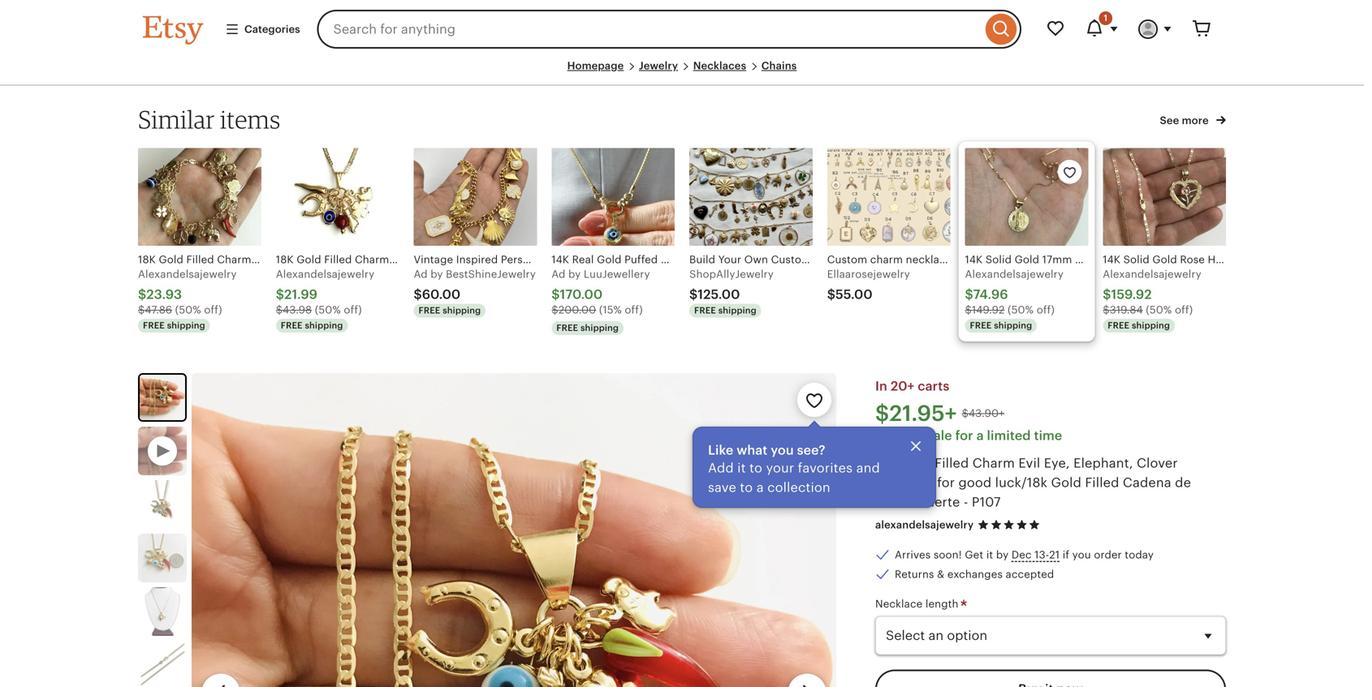 Task type: vqa. For each thing, say whether or not it's contained in the screenshot.
d inside a d b y luujewellery $ 170.00 $ 200.00 (15% off) free shipping
yes



Task type: describe. For each thing, give the bounding box(es) containing it.
cadena
[[1123, 476, 1172, 491]]

0 vertical spatial to
[[750, 461, 763, 476]]

add
[[708, 461, 734, 476]]

$21.95+
[[875, 401, 957, 426]]

eye,
[[1044, 456, 1070, 471]]

0 vertical spatial gold
[[901, 456, 931, 471]]

collection
[[768, 481, 831, 495]]

returns & exchanges accepted
[[895, 569, 1054, 581]]

order
[[1094, 549, 1122, 562]]

$ inside a d b y bestshinejewelry $ 60.00 free shipping
[[414, 288, 422, 302]]

21.99
[[284, 288, 318, 302]]

b for 60.00
[[431, 268, 437, 281]]

alexandelsajewelry down suerte
[[875, 519, 974, 532]]

p107
[[972, 495, 1001, 510]]

14k solid gold 17mm virgin mary pendant, 14k solid gold dainty virgin of guadalupe necklace ,14k solid gold minimalist necklace - pt307 image
[[965, 148, 1088, 246]]

free for 21.99
[[281, 321, 303, 331]]

18k gold filled charm evil eye elephant clover necklace for image 2 image
[[138, 481, 187, 529]]

47.86
[[145, 304, 172, 316]]

shipping for b
[[443, 306, 481, 316]]

see more
[[1160, 114, 1212, 127]]

319.84
[[1110, 304, 1143, 316]]

ellaarosejewelry
[[827, 268, 910, 281]]

-
[[964, 495, 968, 510]]

today
[[1125, 549, 1154, 562]]

off) for 21.99
[[344, 304, 362, 316]]

(50% for 159.92
[[1146, 304, 1172, 316]]

a d b y luujewellery $ 170.00 $ 200.00 (15% off) free shipping
[[552, 268, 650, 333]]

a d b y bestshinejewelry $ 60.00 free shipping
[[414, 268, 536, 316]]

returns
[[895, 569, 934, 581]]

shopallyjewelry $ 125.00 free shipping
[[689, 268, 774, 316]]

$21.95+ $43.90+
[[875, 401, 1005, 426]]

limited
[[987, 429, 1031, 443]]

1 button
[[1075, 10, 1129, 49]]

see more listings like this element
[[1160, 114, 1212, 127]]

see?
[[797, 443, 826, 458]]

jewelry link
[[639, 60, 678, 72]]

y for 60.00
[[437, 268, 443, 281]]

alexandelsajewelry for 23.93
[[138, 268, 237, 281]]

Search for anything text field
[[317, 10, 982, 49]]

what
[[737, 443, 768, 458]]

free inside 'shopallyjewelry $ 125.00 free shipping'
[[694, 306, 716, 316]]

alexandelsajewelry $ 74.96 $ 149.92 (50% off) free shipping
[[965, 268, 1064, 331]]

in
[[875, 379, 888, 394]]

jewelry
[[639, 60, 678, 72]]

elephant,
[[1074, 456, 1133, 471]]

arrives soon! get it by dec 13-21 if you order today
[[895, 549, 1154, 562]]

exchanges
[[948, 569, 1003, 581]]

(50% for 74.96
[[1008, 304, 1034, 316]]

(50% for 23.93
[[175, 304, 201, 316]]

0 vertical spatial for
[[956, 429, 973, 443]]

$43.90+
[[962, 408, 1005, 420]]

170.00
[[560, 288, 603, 302]]

1 vertical spatial to
[[740, 481, 753, 495]]

18k gold filled charm evil eye elephant clover necklace for image 1 image
[[140, 375, 185, 421]]

free for 159.92
[[1108, 321, 1130, 331]]

custom charm necklace gold filled necklaces waterproof & tarnish free image
[[827, 148, 951, 246]]

menu bar containing homepage
[[143, 58, 1221, 86]]

b for 170.00
[[568, 268, 575, 281]]

20+
[[891, 379, 915, 394]]

categories button
[[213, 15, 312, 44]]

like what you see? add it to your favorites and save to a collection
[[708, 443, 880, 495]]

necklace inside 18k gold filled charm evil eye, elephant, clover necklace for good luck/18k gold filled cadena de buena suerte - p107
[[875, 476, 934, 491]]

d for 60.00
[[421, 268, 428, 281]]

if
[[1063, 549, 1070, 562]]

off) for 23.93
[[204, 304, 222, 316]]

similar
[[138, 105, 215, 135]]

free for 23.93
[[143, 321, 165, 331]]

more
[[1182, 114, 1209, 127]]

shipping inside 'shopallyjewelry $ 125.00 free shipping'
[[718, 306, 757, 316]]

for inside 18k gold filled charm evil eye, elephant, clover necklace for good luck/18k gold filled cadena de buena suerte - p107
[[937, 476, 955, 491]]

luujewellery
[[584, 268, 650, 281]]

and
[[856, 461, 880, 476]]

2 necklace from the top
[[875, 598, 923, 611]]

charm
[[973, 456, 1015, 471]]

clover
[[1137, 456, 1178, 471]]

18k gold filled charm evil eye elephant clover necklace for image 5 image
[[138, 642, 187, 688]]

none search field inside categories banner
[[317, 10, 1022, 49]]

shipping inside "a d b y luujewellery $ 170.00 $ 200.00 (15% off) free shipping"
[[581, 323, 619, 333]]

125.00
[[698, 288, 740, 302]]

in 20+ carts
[[875, 379, 950, 394]]

1
[[1104, 13, 1108, 23]]

ellaarosejewelry $ 55.00
[[827, 268, 910, 302]]

55.00
[[836, 288, 873, 302]]

necklaces
[[693, 60, 746, 72]]

18k gold filled charm evil eye elephant clover necklace for image 4 image
[[138, 588, 187, 637]]

alexandelsajewelry for 21.99
[[276, 268, 375, 281]]

50%
[[875, 429, 903, 443]]

alexandelsajewelry link
[[875, 519, 974, 532]]

18k gold filled charm good luck ,money bracelet 7,25" long  /pulsera de buena suerte.dinero,proteccion 7,25" largo- cb2 image
[[138, 148, 261, 246]]

time
[[1034, 429, 1062, 443]]

a inside like what you see? add it to your favorites and save to a collection
[[757, 481, 764, 495]]

save
[[708, 481, 736, 495]]

shopallyjewelry
[[689, 268, 774, 281]]

similar items
[[138, 105, 281, 135]]

74.96
[[973, 288, 1008, 302]]

shipping for 21.99
[[305, 321, 343, 331]]

luck/18k
[[995, 476, 1048, 491]]

1 vertical spatial filled
[[1085, 476, 1119, 491]]

vintage inspired personalized gold charm necklace,gold plated and raw brass charm necklace,customizable charm necklace,personalized gifts image
[[414, 148, 537, 246]]

14k solid gold rose heart 30mm x 22mm pendant, 14k solid gold mariner necklace 18" long, 14k solid gold rose heart 2mm chain - pt1943-v image
[[1103, 148, 1226, 246]]

149.92
[[972, 304, 1005, 316]]

sale
[[927, 429, 952, 443]]

items
[[220, 105, 281, 135]]

good
[[959, 476, 992, 491]]

bestshinejewelry
[[446, 268, 536, 281]]

$ inside 'shopallyjewelry $ 125.00 free shipping'
[[689, 288, 698, 302]]

1 horizontal spatial it
[[987, 549, 993, 562]]

favorites
[[798, 461, 853, 476]]

60.00
[[422, 288, 461, 302]]



Task type: locate. For each thing, give the bounding box(es) containing it.
off) right 319.84
[[1175, 304, 1193, 316]]

3 (50% from the left
[[1008, 304, 1034, 316]]

by
[[996, 549, 1009, 562]]

necklace
[[875, 476, 934, 491], [875, 598, 923, 611]]

alexandelsajewelry up 159.92
[[1103, 268, 1202, 281]]

0 horizontal spatial y
[[437, 268, 443, 281]]

for up suerte
[[937, 476, 955, 491]]

gold down off
[[901, 456, 931, 471]]

gold down eye,
[[1051, 476, 1082, 491]]

14k real gold puffed dark blue evil eye pendant - good luck round charm -good luck and protection charm - christmas - gift for her image
[[552, 148, 675, 246]]

off) inside alexandelsajewelry $ 23.93 $ 47.86 (50% off) free shipping
[[204, 304, 222, 316]]

2 y from the left
[[575, 268, 581, 281]]

free inside alexandelsajewelry $ 23.93 $ 47.86 (50% off) free shipping
[[143, 321, 165, 331]]

0 horizontal spatial filled
[[935, 456, 969, 471]]

free inside "a d b y luujewellery $ 170.00 $ 200.00 (15% off) free shipping"
[[556, 323, 578, 333]]

1 horizontal spatial gold
[[1051, 476, 1082, 491]]

shipping down 319.84
[[1132, 321, 1170, 331]]

like
[[708, 443, 734, 458]]

necklace up buena
[[875, 476, 934, 491]]

(50% right 149.92
[[1008, 304, 1034, 316]]

1 horizontal spatial you
[[1073, 549, 1091, 562]]

alexandelsajewelry
[[138, 268, 237, 281], [276, 268, 375, 281], [965, 268, 1064, 281], [1103, 268, 1202, 281], [875, 519, 974, 532]]

0 vertical spatial it
[[738, 461, 746, 476]]

1 d from the left
[[421, 268, 428, 281]]

1 horizontal spatial filled
[[1085, 476, 1119, 491]]

chains
[[762, 60, 797, 72]]

None search field
[[317, 10, 1022, 49]]

alexandelsajewelry up 74.96
[[965, 268, 1064, 281]]

d up 170.00
[[559, 268, 566, 281]]

chains link
[[762, 60, 797, 72]]

shipping inside alexandelsajewelry $ 21.99 $ 43.98 (50% off) free shipping
[[305, 321, 343, 331]]

2 b from the left
[[568, 268, 575, 281]]

(50% inside alexandelsajewelry $ 159.92 $ 319.84 (50% off) free shipping
[[1146, 304, 1172, 316]]

off) right 43.98
[[344, 304, 362, 316]]

b up 60.00
[[431, 268, 437, 281]]

soon! get
[[934, 549, 984, 562]]

alexandelsajewelry up 21.99
[[276, 268, 375, 281]]

0 horizontal spatial d
[[421, 268, 428, 281]]

for
[[956, 429, 973, 443], [937, 476, 955, 491]]

$ inside ellaarosejewelry $ 55.00
[[827, 288, 836, 302]]

1 horizontal spatial d
[[559, 268, 566, 281]]

1 vertical spatial necklace
[[875, 598, 923, 611]]

necklaces link
[[693, 60, 746, 72]]

b inside a d b y bestshinejewelry $ 60.00 free shipping
[[431, 268, 437, 281]]

shipping inside alexandelsajewelry $ 159.92 $ 319.84 (50% off) free shipping
[[1132, 321, 1170, 331]]

buena
[[875, 495, 915, 510]]

carts
[[918, 379, 950, 394]]

gold
[[901, 456, 931, 471], [1051, 476, 1082, 491]]

21
[[1049, 549, 1060, 562]]

necklace down 'returns'
[[875, 598, 923, 611]]

categories
[[244, 23, 300, 35]]

you right if
[[1073, 549, 1091, 562]]

you inside like what you see? add it to your favorites and save to a collection
[[771, 443, 794, 458]]

build your own custom charm necklace - customizable charm necklace - custom vintage charms - gold plated and raw brass custom necklace image
[[689, 148, 813, 246]]

0 horizontal spatial b
[[431, 268, 437, 281]]

filled down "sale"
[[935, 456, 969, 471]]

2 off) from the left
[[344, 304, 362, 316]]

free inside alexandelsajewelry $ 21.99 $ 43.98 (50% off) free shipping
[[281, 321, 303, 331]]

1 horizontal spatial b
[[568, 268, 575, 281]]

d
[[421, 268, 428, 281], [559, 268, 566, 281]]

200.00
[[558, 304, 596, 316]]

(50% inside alexandelsajewelry $ 21.99 $ 43.98 (50% off) free shipping
[[315, 304, 341, 316]]

see
[[1160, 114, 1179, 127]]

free down 125.00
[[694, 306, 716, 316]]

shipping inside alexandelsajewelry $ 23.93 $ 47.86 (50% off) free shipping
[[167, 321, 205, 331]]

4 (50% from the left
[[1146, 304, 1172, 316]]

alexandelsajewelry for 74.96
[[965, 268, 1064, 281]]

shipping down 60.00
[[443, 306, 481, 316]]

off) inside "a d b y luujewellery $ 170.00 $ 200.00 (15% off) free shipping"
[[625, 304, 643, 316]]

y inside "a d b y luujewellery $ 170.00 $ 200.00 (15% off) free shipping"
[[575, 268, 581, 281]]

0 horizontal spatial it
[[738, 461, 746, 476]]

it
[[738, 461, 746, 476], [987, 549, 993, 562]]

5 off) from the left
[[1175, 304, 1193, 316]]

to right save
[[740, 481, 753, 495]]

homepage link
[[567, 60, 624, 72]]

to
[[750, 461, 763, 476], [740, 481, 753, 495]]

free down 149.92
[[970, 321, 992, 331]]

4 off) from the left
[[1037, 304, 1055, 316]]

shipping down 125.00
[[718, 306, 757, 316]]

free down the 200.00
[[556, 323, 578, 333]]

free inside alexandelsajewelry $ 74.96 $ 149.92 (50% off) free shipping
[[970, 321, 992, 331]]

1 vertical spatial you
[[1073, 549, 1091, 562]]

b inside "a d b y luujewellery $ 170.00 $ 200.00 (15% off) free shipping"
[[568, 268, 575, 281]]

159.92
[[1111, 288, 1152, 302]]

(50% down 159.92
[[1146, 304, 1172, 316]]

off) for 74.96
[[1037, 304, 1055, 316]]

y up 60.00
[[437, 268, 443, 281]]

$
[[138, 288, 146, 302], [276, 288, 284, 302], [414, 288, 422, 302], [552, 288, 560, 302], [689, 288, 698, 302], [827, 288, 836, 302], [965, 288, 973, 302], [1103, 288, 1111, 302], [138, 304, 145, 316], [276, 304, 283, 316], [552, 304, 558, 316], [965, 304, 972, 316], [1103, 304, 1110, 316]]

de
[[1175, 476, 1191, 491]]

(50% for 21.99
[[315, 304, 341, 316]]

1 (50% from the left
[[175, 304, 201, 316]]

tooltip containing like what you see?
[[693, 423, 936, 508]]

1 horizontal spatial y
[[575, 268, 581, 281]]

y inside a d b y bestshinejewelry $ 60.00 free shipping
[[437, 268, 443, 281]]

free down 60.00
[[419, 306, 440, 316]]

for right "sale"
[[956, 429, 973, 443]]

your
[[766, 461, 794, 476]]

(50% inside alexandelsajewelry $ 23.93 $ 47.86 (50% off) free shipping
[[175, 304, 201, 316]]

1 b from the left
[[431, 268, 437, 281]]

off) inside alexandelsajewelry $ 21.99 $ 43.98 (50% off) free shipping
[[344, 304, 362, 316]]

length
[[926, 598, 959, 611]]

0 horizontal spatial gold
[[901, 456, 931, 471]]

shipping for 159.92
[[1132, 321, 1170, 331]]

0 horizontal spatial you
[[771, 443, 794, 458]]

it down what on the bottom
[[738, 461, 746, 476]]

1 vertical spatial for
[[937, 476, 955, 491]]

2 d from the left
[[559, 268, 566, 281]]

a down $43.90+
[[977, 429, 984, 443]]

18k gold filled charm necklace 20" long for good luck/ 18k gold filled cadena de buena suerte 20" largo-gfn4 image
[[276, 148, 399, 246]]

off) inside alexandelsajewelry $ 74.96 $ 149.92 (50% off) free shipping
[[1037, 304, 1055, 316]]

it left by
[[987, 549, 993, 562]]

(50% inside alexandelsajewelry $ 74.96 $ 149.92 (50% off) free shipping
[[1008, 304, 1034, 316]]

18k gold filled charm evil eye elephant clover necklace for image 3 image
[[138, 534, 187, 583]]

you
[[771, 443, 794, 458], [1073, 549, 1091, 562]]

y for 170.00
[[575, 268, 581, 281]]

off) for 159.92
[[1175, 304, 1193, 316]]

shipping down 43.98
[[305, 321, 343, 331]]

y up 170.00
[[575, 268, 581, 281]]

shipping down 47.86
[[167, 321, 205, 331]]

suerte
[[918, 495, 960, 510]]

b up 170.00
[[568, 268, 575, 281]]

2 (50% from the left
[[315, 304, 341, 316]]

arrives
[[895, 549, 931, 562]]

alexandelsajewelry $ 23.93 $ 47.86 (50% off) free shipping
[[138, 268, 237, 331]]

1 vertical spatial gold
[[1051, 476, 1082, 491]]

a right save
[[757, 481, 764, 495]]

free down 319.84
[[1108, 321, 1130, 331]]

a up the 200.00
[[552, 268, 559, 281]]

50% off sale for a limited time
[[875, 429, 1062, 443]]

filled down elephant,
[[1085, 476, 1119, 491]]

off
[[906, 429, 924, 443]]

shipping inside alexandelsajewelry $ 74.96 $ 149.92 (50% off) free shipping
[[994, 321, 1032, 331]]

alexandelsajewelry for 159.92
[[1103, 268, 1202, 281]]

shipping down 149.92
[[994, 321, 1032, 331]]

shipping for 74.96
[[994, 321, 1032, 331]]

1 y from the left
[[437, 268, 443, 281]]

0 vertical spatial filled
[[935, 456, 969, 471]]

free inside a d b y bestshinejewelry $ 60.00 free shipping
[[419, 306, 440, 316]]

1 necklace from the top
[[875, 476, 934, 491]]

alexandelsajewelry up 23.93
[[138, 268, 237, 281]]

43.98
[[283, 304, 312, 316]]

(15%
[[599, 304, 622, 316]]

homepage
[[567, 60, 624, 72]]

free for 74.96
[[970, 321, 992, 331]]

&
[[937, 569, 945, 581]]

free down 43.98
[[281, 321, 303, 331]]

accepted
[[1006, 569, 1054, 581]]

23.93
[[146, 288, 182, 302]]

free inside alexandelsajewelry $ 159.92 $ 319.84 (50% off) free shipping
[[1108, 321, 1130, 331]]

a
[[414, 268, 421, 281], [552, 268, 559, 281], [977, 429, 984, 443], [757, 481, 764, 495]]

free down 47.86
[[143, 321, 165, 331]]

d inside "a d b y luujewellery $ 170.00 $ 200.00 (15% off) free shipping"
[[559, 268, 566, 281]]

shipping for 23.93
[[167, 321, 205, 331]]

3 off) from the left
[[625, 304, 643, 316]]

shipping inside a d b y bestshinejewelry $ 60.00 free shipping
[[443, 306, 481, 316]]

d up 60.00
[[421, 268, 428, 281]]

you up your
[[771, 443, 794, 458]]

off) right 149.92
[[1037, 304, 1055, 316]]

see more link
[[1160, 111, 1226, 128]]

0 vertical spatial necklace
[[875, 476, 934, 491]]

off) right 47.86
[[204, 304, 222, 316]]

free for b
[[419, 306, 440, 316]]

1 off) from the left
[[204, 304, 222, 316]]

a left bestshinejewelry
[[414, 268, 421, 281]]

13-
[[1035, 549, 1049, 562]]

alexandelsajewelry $ 21.99 $ 43.98 (50% off) free shipping
[[276, 268, 375, 331]]

(50%
[[175, 304, 201, 316], [315, 304, 341, 316], [1008, 304, 1034, 316], [1146, 304, 1172, 316]]

18k
[[875, 456, 897, 471]]

18k gold filled charm evil eye, elephant, clover necklace for good luck/18k gold filled cadena de buena suerte - p107
[[875, 456, 1191, 510]]

0 vertical spatial you
[[771, 443, 794, 458]]

tooltip
[[693, 423, 936, 508]]

(50% down 23.93
[[175, 304, 201, 316]]

filled
[[935, 456, 969, 471], [1085, 476, 1119, 491]]

necklace length
[[875, 598, 962, 611]]

a inside a d b y bestshinejewelry $ 60.00 free shipping
[[414, 268, 421, 281]]

a inside "a d b y luujewellery $ 170.00 $ 200.00 (15% off) free shipping"
[[552, 268, 559, 281]]

(50% right 43.98
[[315, 304, 341, 316]]

d inside a d b y bestshinejewelry $ 60.00 free shipping
[[421, 268, 428, 281]]

evil
[[1019, 456, 1041, 471]]

1 vertical spatial it
[[987, 549, 993, 562]]

categories banner
[[114, 0, 1251, 58]]

off) inside alexandelsajewelry $ 159.92 $ 319.84 (50% off) free shipping
[[1175, 304, 1193, 316]]

menu bar
[[143, 58, 1221, 86]]

alexandelsajewelry $ 159.92 $ 319.84 (50% off) free shipping
[[1103, 268, 1202, 331]]

free
[[419, 306, 440, 316], [694, 306, 716, 316], [143, 321, 165, 331], [281, 321, 303, 331], [970, 321, 992, 331], [1108, 321, 1130, 331], [556, 323, 578, 333]]

it inside like what you see? add it to your favorites and save to a collection
[[738, 461, 746, 476]]

dec
[[1012, 549, 1032, 562]]

off) right (15%
[[625, 304, 643, 316]]

y
[[437, 268, 443, 281], [575, 268, 581, 281]]

d for 170.00
[[559, 268, 566, 281]]

shipping down (15%
[[581, 323, 619, 333]]

to down what on the bottom
[[750, 461, 763, 476]]



